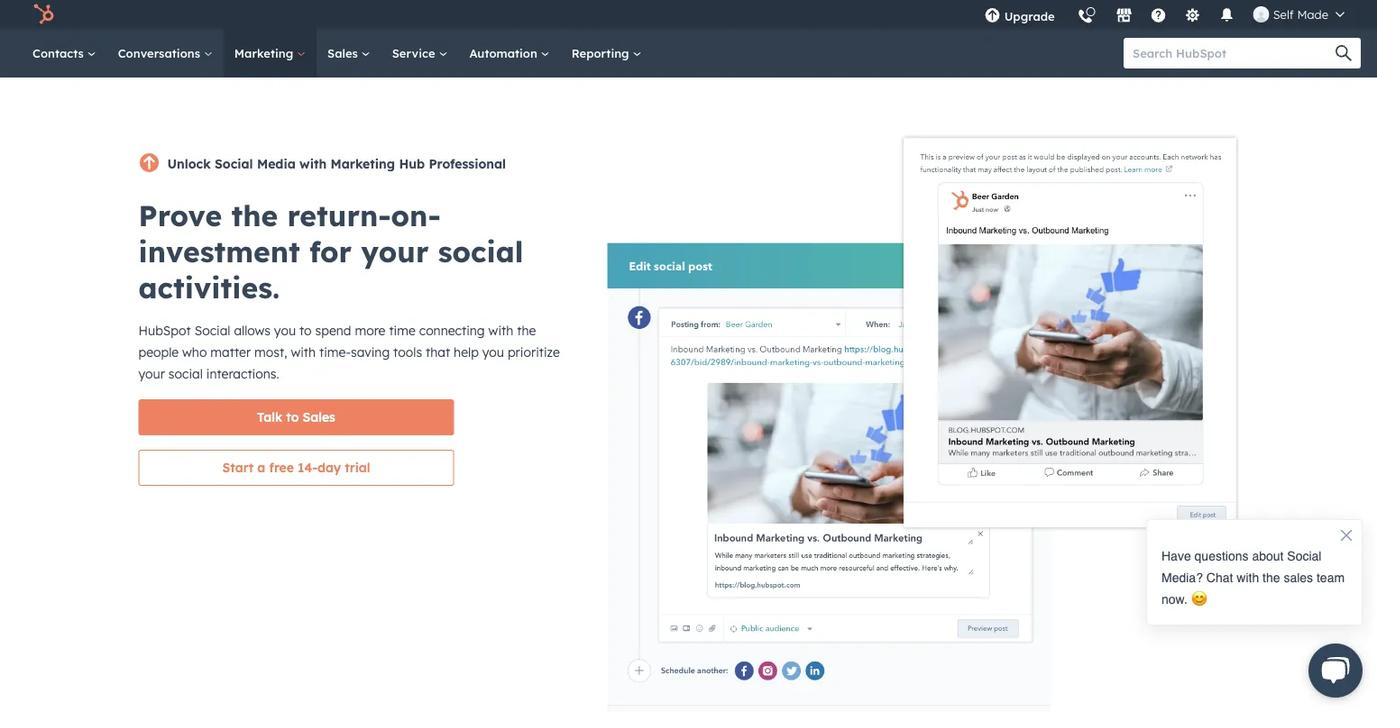 Task type: describe. For each thing, give the bounding box(es) containing it.
marketplaces image
[[1117, 8, 1133, 24]]

reporting link
[[561, 29, 653, 78]]

chat widget region
[[1129, 498, 1378, 713]]

service link
[[381, 29, 459, 78]]

activities.
[[139, 270, 280, 306]]

talk to sales button
[[139, 400, 454, 436]]

to inside hubspot social allows you to spend more time connecting with the people who matter most, with time-saving tools that help you prioritize your social interactions.
[[300, 323, 312, 339]]

0 vertical spatial you
[[274, 323, 296, 339]]

time
[[389, 323, 416, 339]]

search button
[[1327, 38, 1362, 69]]

talk to sales
[[257, 410, 336, 425]]

the inside prove the return-on- investment for your social activities.
[[231, 198, 278, 234]]

hubspot
[[139, 323, 191, 339]]

who
[[182, 345, 207, 360]]

prove
[[139, 198, 222, 234]]

more
[[355, 323, 386, 339]]

service
[[392, 46, 439, 60]]

allows
[[234, 323, 271, 339]]

your inside prove the return-on- investment for your social activities.
[[361, 234, 429, 270]]

contacts
[[32, 46, 87, 60]]

2 vertical spatial with
[[291, 345, 316, 360]]

automation
[[470, 46, 541, 60]]

media
[[257, 156, 296, 172]]

trial
[[345, 460, 370, 476]]

to inside button
[[286, 410, 299, 425]]

upgrade
[[1005, 9, 1056, 23]]

professional
[[429, 156, 506, 172]]

calling icon button
[[1071, 2, 1102, 28]]

matter
[[211, 345, 251, 360]]

ruby anderson image
[[1254, 6, 1270, 23]]

saving
[[351, 345, 390, 360]]

sales link
[[317, 29, 381, 78]]

1 horizontal spatial you
[[483, 345, 504, 360]]

prioritize
[[508, 345, 560, 360]]

spend
[[315, 323, 351, 339]]

time-
[[319, 345, 351, 360]]

contacts link
[[22, 29, 107, 78]]

upgrade image
[[985, 8, 1001, 24]]

social for allows
[[195, 323, 231, 339]]

search image
[[1336, 45, 1353, 61]]

start a free 14-day trial
[[222, 460, 370, 476]]

settings image
[[1185, 8, 1202, 24]]

help image
[[1151, 8, 1167, 24]]

made
[[1298, 7, 1329, 22]]

start a free 14-day trial button
[[139, 450, 454, 486]]

0 vertical spatial sales
[[328, 46, 362, 60]]

that
[[426, 345, 450, 360]]



Task type: vqa. For each thing, say whether or not it's contained in the screenshot.
Publish related to Publish your page on a HubSpot domain or connect your domain.
no



Task type: locate. For each thing, give the bounding box(es) containing it.
to left spend
[[300, 323, 312, 339]]

sales left service
[[328, 46, 362, 60]]

social up who
[[195, 323, 231, 339]]

0 horizontal spatial the
[[231, 198, 278, 234]]

notifications image
[[1220, 8, 1236, 24]]

with left time-
[[291, 345, 316, 360]]

interactions.
[[206, 366, 279, 382]]

1 horizontal spatial social
[[438, 234, 524, 270]]

to
[[300, 323, 312, 339], [286, 410, 299, 425]]

1 vertical spatial marketing
[[331, 156, 395, 172]]

0 vertical spatial with
[[300, 156, 327, 172]]

the down media
[[231, 198, 278, 234]]

0 horizontal spatial marketing
[[234, 46, 297, 60]]

0 horizontal spatial social
[[169, 366, 203, 382]]

hubspot image
[[32, 4, 54, 25]]

settings link
[[1175, 0, 1213, 29]]

0 vertical spatial to
[[300, 323, 312, 339]]

social
[[215, 156, 253, 172], [195, 323, 231, 339]]

0 horizontal spatial your
[[139, 366, 165, 382]]

help
[[454, 345, 479, 360]]

people
[[139, 345, 179, 360]]

1 vertical spatial the
[[517, 323, 536, 339]]

you up most,
[[274, 323, 296, 339]]

marketing left hub
[[331, 156, 395, 172]]

self
[[1274, 7, 1295, 22]]

you
[[274, 323, 296, 339], [483, 345, 504, 360]]

marketing
[[234, 46, 297, 60], [331, 156, 395, 172]]

social inside prove the return-on- investment for your social activities.
[[438, 234, 524, 270]]

the up the prioritize
[[517, 323, 536, 339]]

marketing inside marketing link
[[234, 46, 297, 60]]

with
[[300, 156, 327, 172], [489, 323, 514, 339], [291, 345, 316, 360]]

automation link
[[459, 29, 561, 78]]

0 horizontal spatial you
[[274, 323, 296, 339]]

talk
[[257, 410, 283, 425]]

to right talk
[[286, 410, 299, 425]]

social inside hubspot social allows you to spend more time connecting with the people who matter most, with time-saving tools that help you prioritize your social interactions.
[[195, 323, 231, 339]]

unlock
[[167, 156, 211, 172]]

conversations
[[118, 46, 204, 60]]

start
[[222, 460, 254, 476]]

with up the prioritize
[[489, 323, 514, 339]]

your inside hubspot social allows you to spend more time connecting with the people who matter most, with time-saving tools that help you prioritize your social interactions.
[[139, 366, 165, 382]]

1 vertical spatial your
[[139, 366, 165, 382]]

most,
[[255, 345, 287, 360]]

prove the return-on- investment for your social activities.
[[139, 198, 524, 306]]

0 vertical spatial social
[[215, 156, 253, 172]]

menu
[[974, 0, 1356, 36]]

0 vertical spatial the
[[231, 198, 278, 234]]

connecting
[[419, 323, 485, 339]]

help button
[[1144, 0, 1175, 29]]

on-
[[391, 198, 441, 234]]

social left media
[[215, 156, 253, 172]]

social down who
[[169, 366, 203, 382]]

free
[[269, 460, 294, 476]]

social for media
[[215, 156, 253, 172]]

social up connecting
[[438, 234, 524, 270]]

0 vertical spatial marketing
[[234, 46, 297, 60]]

notifications button
[[1213, 0, 1243, 29]]

1 vertical spatial to
[[286, 410, 299, 425]]

1 vertical spatial social
[[169, 366, 203, 382]]

1 vertical spatial social
[[195, 323, 231, 339]]

with right media
[[300, 156, 327, 172]]

your down people
[[139, 366, 165, 382]]

tools
[[394, 345, 422, 360]]

calling icon image
[[1078, 9, 1094, 25]]

1 horizontal spatial your
[[361, 234, 429, 270]]

14-
[[298, 460, 318, 476]]

investment
[[139, 234, 300, 270]]

social
[[438, 234, 524, 270], [169, 366, 203, 382]]

1 vertical spatial sales
[[303, 410, 336, 425]]

0 vertical spatial your
[[361, 234, 429, 270]]

Search HubSpot search field
[[1124, 38, 1345, 69]]

the
[[231, 198, 278, 234], [517, 323, 536, 339]]

marketing left the sales link on the top left of the page
[[234, 46, 297, 60]]

for
[[310, 234, 352, 270]]

sales inside talk to sales button
[[303, 410, 336, 425]]

return-
[[287, 198, 391, 234]]

menu containing self made
[[974, 0, 1356, 36]]

sales right talk
[[303, 410, 336, 425]]

social inside hubspot social allows you to spend more time connecting with the people who matter most, with time-saving tools that help you prioritize your social interactions.
[[169, 366, 203, 382]]

your
[[361, 234, 429, 270], [139, 366, 165, 382]]

1 horizontal spatial marketing
[[331, 156, 395, 172]]

reporting
[[572, 46, 633, 60]]

marketing link
[[224, 29, 317, 78]]

you right the help
[[483, 345, 504, 360]]

1 horizontal spatial the
[[517, 323, 536, 339]]

0 vertical spatial social
[[438, 234, 524, 270]]

a
[[257, 460, 266, 476]]

sales
[[328, 46, 362, 60], [303, 410, 336, 425]]

marketplaces button
[[1106, 0, 1144, 29]]

self made
[[1274, 7, 1329, 22]]

conversations link
[[107, 29, 224, 78]]

1 vertical spatial you
[[483, 345, 504, 360]]

1 vertical spatial with
[[489, 323, 514, 339]]

unlock social media with marketing hub professional
[[167, 156, 506, 172]]

hub
[[399, 156, 425, 172]]

hubspot link
[[22, 4, 68, 25]]

the inside hubspot social allows you to spend more time connecting with the people who matter most, with time-saving tools that help you prioritize your social interactions.
[[517, 323, 536, 339]]

self made button
[[1243, 0, 1356, 29]]

hubspot social allows you to spend more time connecting with the people who matter most, with time-saving tools that help you prioritize your social interactions.
[[139, 323, 560, 382]]

day
[[318, 460, 341, 476]]

your right for on the left top of the page
[[361, 234, 429, 270]]



